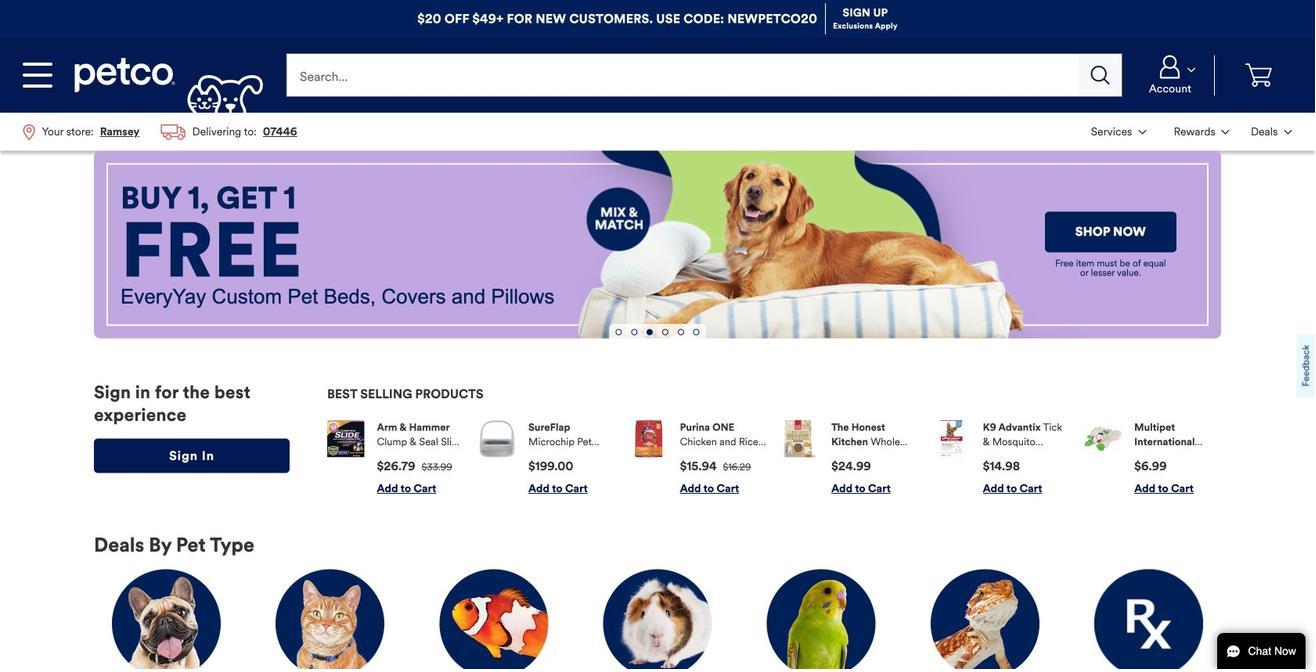 Task type: vqa. For each thing, say whether or not it's contained in the screenshot.
a
no



Task type: describe. For each thing, give the bounding box(es) containing it.
dog deals image
[[112, 570, 221, 670]]

1 list item from the left
[[327, 421, 464, 496]]

cat deals image
[[276, 570, 385, 670]]

bird deals image
[[767, 570, 876, 670]]

4 list item from the left
[[782, 421, 919, 496]]

reptile deals image
[[931, 570, 1040, 670]]

6 list item from the left
[[1085, 421, 1222, 496]]

fish deals image
[[440, 570, 548, 670]]



Task type: locate. For each thing, give the bounding box(es) containing it.
search image
[[1091, 66, 1110, 85]]

list item
[[327, 421, 464, 496], [479, 421, 615, 496], [630, 421, 767, 496], [782, 421, 919, 496], [934, 421, 1070, 496], [1085, 421, 1222, 496]]

list
[[13, 113, 308, 151], [1081, 113, 1303, 150], [327, 408, 1222, 509]]

5 list item from the left
[[934, 421, 1070, 496]]

3 list item from the left
[[630, 421, 767, 496]]

small pet deals image
[[603, 570, 712, 670]]

Search search field
[[286, 53, 1079, 97]]

pet pharmacy image
[[1095, 570, 1204, 670]]

2 list item from the left
[[479, 421, 615, 496]]



